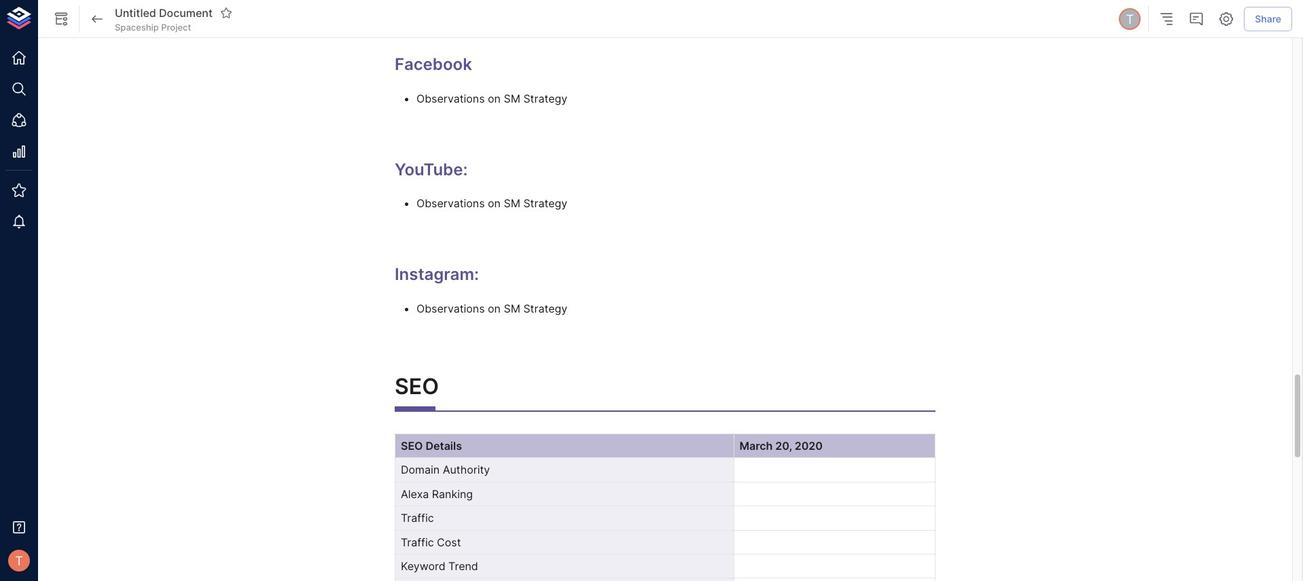 Task type: describe. For each thing, give the bounding box(es) containing it.
trend
[[449, 559, 478, 573]]

seo for seo
[[395, 373, 439, 399]]

alexa ranking
[[401, 487, 473, 501]]

domain
[[401, 463, 440, 477]]

ranking
[[432, 487, 473, 501]]

2 on from the top
[[488, 197, 501, 210]]

authority
[[443, 463, 490, 477]]

1 sm from the top
[[504, 92, 521, 105]]

spaceship project link
[[115, 21, 191, 33]]

3 observations from the top
[[417, 302, 485, 315]]

untitled document
[[115, 6, 213, 20]]

keyword
[[401, 559, 446, 573]]

traffic cost
[[401, 535, 461, 549]]

show wiki image
[[53, 11, 69, 27]]

spaceship project
[[115, 22, 191, 33]]

favorite image
[[220, 7, 232, 19]]

go back image
[[89, 11, 105, 27]]

20,
[[776, 439, 793, 453]]

traffic for traffic cost
[[401, 535, 434, 549]]

facebook
[[395, 55, 472, 74]]

1 observations on sm strategy from the top
[[417, 92, 568, 105]]



Task type: locate. For each thing, give the bounding box(es) containing it.
observations down facebook
[[417, 92, 485, 105]]

sm
[[504, 92, 521, 105], [504, 197, 521, 210], [504, 302, 521, 315]]

share
[[1256, 13, 1282, 24]]

document
[[159, 6, 213, 20]]

1 on from the top
[[488, 92, 501, 105]]

1 observations from the top
[[417, 92, 485, 105]]

0 vertical spatial observations on sm strategy
[[417, 92, 568, 105]]

seo up domain
[[401, 439, 423, 453]]

keyword trend
[[401, 559, 478, 573]]

spaceship
[[115, 22, 159, 33]]

seo details
[[401, 439, 462, 453]]

untitled
[[115, 6, 156, 20]]

t button
[[1118, 6, 1144, 32], [4, 546, 34, 576]]

1 vertical spatial observations on sm strategy
[[417, 197, 568, 210]]

on
[[488, 92, 501, 105], [488, 197, 501, 210], [488, 302, 501, 315]]

0 horizontal spatial t button
[[4, 546, 34, 576]]

observations on sm strategy
[[417, 92, 568, 105], [417, 197, 568, 210], [417, 302, 568, 315]]

youtube:
[[395, 160, 468, 179]]

observations
[[417, 92, 485, 105], [417, 197, 485, 210], [417, 302, 485, 315]]

project
[[161, 22, 191, 33]]

details
[[426, 439, 462, 453]]

strategy
[[524, 92, 568, 105], [524, 197, 568, 210], [524, 302, 568, 315]]

1 horizontal spatial t button
[[1118, 6, 1144, 32]]

0 vertical spatial t
[[1127, 11, 1135, 26]]

share button
[[1245, 7, 1293, 31]]

2 sm from the top
[[504, 197, 521, 210]]

2 traffic from the top
[[401, 535, 434, 549]]

2 vertical spatial on
[[488, 302, 501, 315]]

cost
[[437, 535, 461, 549]]

t for the leftmost t button
[[15, 553, 23, 568]]

0 vertical spatial traffic
[[401, 511, 434, 525]]

0 vertical spatial t button
[[1118, 6, 1144, 32]]

2 strategy from the top
[[524, 197, 568, 210]]

seo
[[395, 373, 439, 399], [401, 439, 423, 453]]

alexa
[[401, 487, 429, 501]]

2 vertical spatial sm
[[504, 302, 521, 315]]

0 vertical spatial sm
[[504, 92, 521, 105]]

seo for seo details
[[401, 439, 423, 453]]

0 vertical spatial strategy
[[524, 92, 568, 105]]

traffic down 'alexa'
[[401, 511, 434, 525]]

march 20, 2020
[[740, 439, 823, 453]]

t for rightmost t button
[[1127, 11, 1135, 26]]

seo up seo details
[[395, 373, 439, 399]]

0 vertical spatial on
[[488, 92, 501, 105]]

instagram:
[[395, 265, 479, 284]]

march
[[740, 439, 773, 453]]

settings image
[[1219, 11, 1235, 27]]

table of contents image
[[1159, 11, 1176, 27]]

1 traffic from the top
[[401, 511, 434, 525]]

1 vertical spatial t button
[[4, 546, 34, 576]]

traffic
[[401, 511, 434, 525], [401, 535, 434, 549]]

2020
[[795, 439, 823, 453]]

3 on from the top
[[488, 302, 501, 315]]

traffic for traffic
[[401, 511, 434, 525]]

0 vertical spatial observations
[[417, 92, 485, 105]]

1 vertical spatial traffic
[[401, 535, 434, 549]]

domain authority
[[401, 463, 490, 477]]

comments image
[[1189, 11, 1206, 27]]

1 vertical spatial strategy
[[524, 197, 568, 210]]

1 vertical spatial on
[[488, 197, 501, 210]]

1 vertical spatial observations
[[417, 197, 485, 210]]

3 strategy from the top
[[524, 302, 568, 315]]

2 observations on sm strategy from the top
[[417, 197, 568, 210]]

2 observations from the top
[[417, 197, 485, 210]]

2 vertical spatial observations
[[417, 302, 485, 315]]

0 horizontal spatial t
[[15, 553, 23, 568]]

traffic up keyword
[[401, 535, 434, 549]]

observations down the youtube:
[[417, 197, 485, 210]]

observations down the instagram:
[[417, 302, 485, 315]]

2 vertical spatial strategy
[[524, 302, 568, 315]]

1 vertical spatial seo
[[401, 439, 423, 453]]

1 horizontal spatial t
[[1127, 11, 1135, 26]]

3 observations on sm strategy from the top
[[417, 302, 568, 315]]

t
[[1127, 11, 1135, 26], [15, 553, 23, 568]]

3 sm from the top
[[504, 302, 521, 315]]

1 vertical spatial t
[[15, 553, 23, 568]]

0 vertical spatial seo
[[395, 373, 439, 399]]

1 vertical spatial sm
[[504, 197, 521, 210]]

1 strategy from the top
[[524, 92, 568, 105]]

2 vertical spatial observations on sm strategy
[[417, 302, 568, 315]]



